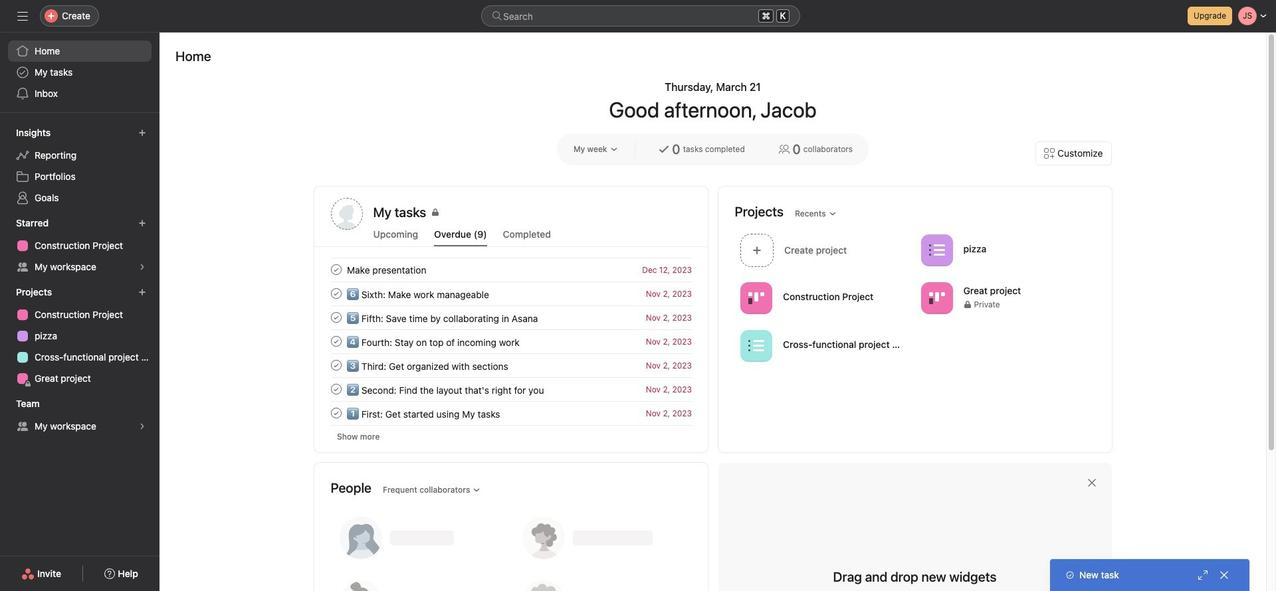 Task type: describe. For each thing, give the bounding box(es) containing it.
global element
[[0, 33, 160, 112]]

1 vertical spatial list image
[[748, 338, 764, 354]]

starred element
[[0, 211, 160, 281]]

insights element
[[0, 121, 160, 211]]

teams element
[[0, 392, 160, 440]]

1 horizontal spatial list image
[[929, 242, 945, 258]]

1 see details, my workspace image from the top
[[138, 263, 146, 271]]

projects element
[[0, 281, 160, 392]]

board image
[[929, 290, 945, 306]]

4 mark complete image from the top
[[328, 358, 344, 374]]

add items to starred image
[[138, 219, 146, 227]]

board image
[[748, 290, 764, 306]]

6 mark complete image from the top
[[328, 406, 344, 421]]

3 mark complete checkbox from the top
[[328, 382, 344, 398]]

close image
[[1219, 570, 1230, 581]]

2 mark complete checkbox from the top
[[328, 310, 344, 326]]

hide sidebar image
[[17, 11, 28, 21]]



Task type: vqa. For each thing, say whether or not it's contained in the screenshot.
Start
no



Task type: locate. For each thing, give the bounding box(es) containing it.
list item
[[735, 230, 915, 271], [315, 258, 708, 282], [315, 282, 708, 306], [315, 306, 708, 330], [315, 330, 708, 354], [315, 354, 708, 378], [315, 378, 708, 402], [315, 402, 708, 425]]

1 vertical spatial see details, my workspace image
[[138, 423, 146, 431]]

2 mark complete image from the top
[[328, 310, 344, 326]]

0 vertical spatial list image
[[929, 242, 945, 258]]

Mark complete checkbox
[[328, 262, 344, 278], [328, 334, 344, 350], [328, 358, 344, 374]]

Search tasks, projects, and more text field
[[481, 5, 800, 27]]

Mark complete checkbox
[[328, 286, 344, 302], [328, 310, 344, 326], [328, 382, 344, 398], [328, 406, 344, 421]]

None field
[[481, 5, 800, 27]]

mark complete image
[[328, 262, 344, 278], [328, 310, 344, 326], [328, 334, 344, 350], [328, 358, 344, 374], [328, 382, 344, 398], [328, 406, 344, 421]]

list image down board icon
[[748, 338, 764, 354]]

mark complete image
[[328, 286, 344, 302]]

1 mark complete image from the top
[[328, 262, 344, 278]]

1 mark complete checkbox from the top
[[328, 286, 344, 302]]

new insights image
[[138, 129, 146, 137]]

list image
[[929, 242, 945, 258], [748, 338, 764, 354]]

dismiss image
[[1087, 478, 1097, 489]]

list image up board image
[[929, 242, 945, 258]]

2 see details, my workspace image from the top
[[138, 423, 146, 431]]

1 mark complete checkbox from the top
[[328, 262, 344, 278]]

3 mark complete image from the top
[[328, 334, 344, 350]]

see details, my workspace image inside teams element
[[138, 423, 146, 431]]

see details, my workspace image
[[138, 263, 146, 271], [138, 423, 146, 431]]

1 vertical spatial mark complete checkbox
[[328, 334, 344, 350]]

2 vertical spatial mark complete checkbox
[[328, 358, 344, 374]]

add profile photo image
[[331, 198, 363, 230]]

expand new task image
[[1198, 570, 1209, 581]]

new project or portfolio image
[[138, 289, 146, 296]]

4 mark complete checkbox from the top
[[328, 406, 344, 421]]

0 vertical spatial see details, my workspace image
[[138, 263, 146, 271]]

0 vertical spatial mark complete checkbox
[[328, 262, 344, 278]]

3 mark complete checkbox from the top
[[328, 358, 344, 374]]

2 mark complete checkbox from the top
[[328, 334, 344, 350]]

5 mark complete image from the top
[[328, 382, 344, 398]]

0 horizontal spatial list image
[[748, 338, 764, 354]]



